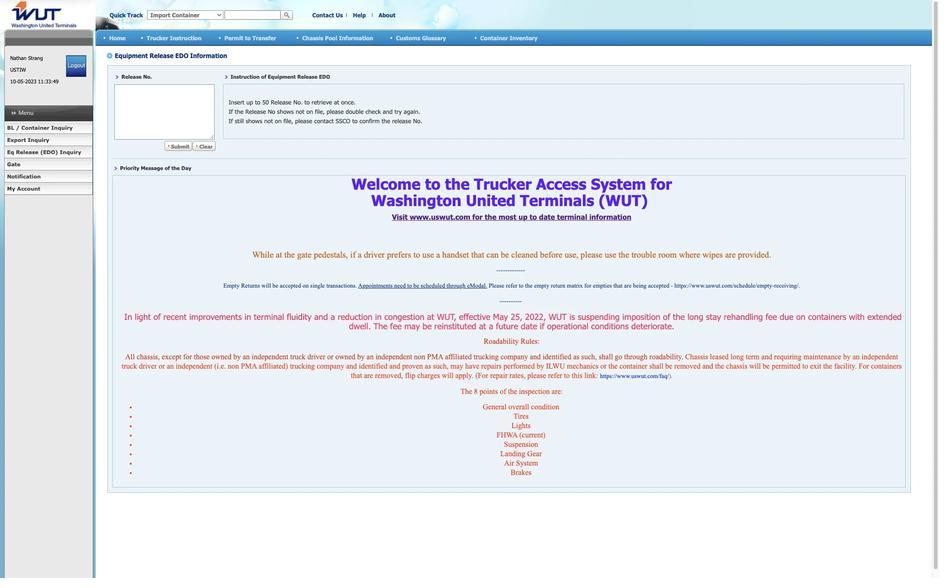 Task type: describe. For each thing, give the bounding box(es) containing it.
my account
[[7, 186, 40, 192]]

about link
[[379, 12, 396, 18]]

eq release (edo) inquiry
[[7, 149, 81, 155]]

0 vertical spatial container
[[480, 34, 508, 41]]

permit
[[224, 34, 243, 41]]

bl / container inquiry
[[7, 125, 73, 131]]

(edo)
[[40, 149, 58, 155]]

05-
[[18, 78, 25, 84]]

inquiry for container
[[51, 125, 73, 131]]

contact us link
[[312, 12, 343, 18]]

help
[[353, 12, 366, 18]]

gate link
[[4, 158, 93, 171]]

nathan strang
[[10, 55, 43, 61]]

information
[[339, 34, 373, 41]]

10-05-2023 11:33:49
[[10, 78, 59, 84]]

2023
[[25, 78, 36, 84]]

inquiry for (edo)
[[60, 149, 81, 155]]

eq release (edo) inquiry link
[[4, 146, 93, 158]]

my account link
[[4, 183, 93, 195]]

glossary
[[422, 34, 446, 41]]

gate
[[7, 161, 20, 167]]

nathan
[[10, 55, 26, 61]]

bl / container inquiry link
[[4, 122, 93, 134]]

bl
[[7, 125, 14, 131]]

quick track
[[110, 12, 143, 18]]

export
[[7, 137, 26, 143]]

home
[[109, 34, 126, 41]]

/
[[16, 125, 20, 131]]

login image
[[66, 55, 86, 77]]

pool
[[325, 34, 337, 41]]

us
[[336, 12, 343, 18]]

trucker instruction
[[147, 34, 202, 41]]

transfer
[[252, 34, 276, 41]]

customs glossary
[[396, 34, 446, 41]]

quick
[[110, 12, 126, 18]]



Task type: vqa. For each thing, say whether or not it's contained in the screenshot.
10-16-2023 11:47:28
no



Task type: locate. For each thing, give the bounding box(es) containing it.
1 vertical spatial inquiry
[[28, 137, 49, 143]]

contact
[[312, 12, 334, 18]]

export inquiry link
[[4, 134, 93, 146]]

inventory
[[510, 34, 538, 41]]

help link
[[353, 12, 366, 18]]

inquiry right (edo)
[[60, 149, 81, 155]]

None text field
[[224, 10, 281, 20]]

inquiry
[[51, 125, 73, 131], [28, 137, 49, 143], [60, 149, 81, 155]]

eq
[[7, 149, 14, 155]]

notification
[[7, 173, 41, 179]]

strang
[[28, 55, 43, 61]]

account
[[17, 186, 40, 192]]

container left inventory on the right of the page
[[480, 34, 508, 41]]

customs
[[396, 34, 420, 41]]

0 horizontal spatial container
[[21, 125, 49, 131]]

trucker
[[147, 34, 168, 41]]

instruction
[[170, 34, 202, 41]]

2 vertical spatial inquiry
[[60, 149, 81, 155]]

inquiry up export inquiry link
[[51, 125, 73, 131]]

track
[[127, 12, 143, 18]]

0 vertical spatial inquiry
[[51, 125, 73, 131]]

container up "export inquiry"
[[21, 125, 49, 131]]

about
[[379, 12, 396, 18]]

to
[[245, 34, 251, 41]]

notification link
[[4, 171, 93, 183]]

container
[[480, 34, 508, 41], [21, 125, 49, 131]]

1 vertical spatial container
[[21, 125, 49, 131]]

inquiry down bl / container inquiry
[[28, 137, 49, 143]]

1 horizontal spatial container
[[480, 34, 508, 41]]

chassis pool information
[[302, 34, 373, 41]]

export inquiry
[[7, 137, 49, 143]]

my
[[7, 186, 15, 192]]

contact us
[[312, 12, 343, 18]]

chassis
[[302, 34, 323, 41]]

10-
[[10, 78, 18, 84]]

container inventory
[[480, 34, 538, 41]]

ustiw
[[10, 67, 26, 73]]

11:33:49
[[38, 78, 59, 84]]

permit to transfer
[[224, 34, 276, 41]]

release
[[16, 149, 38, 155]]



